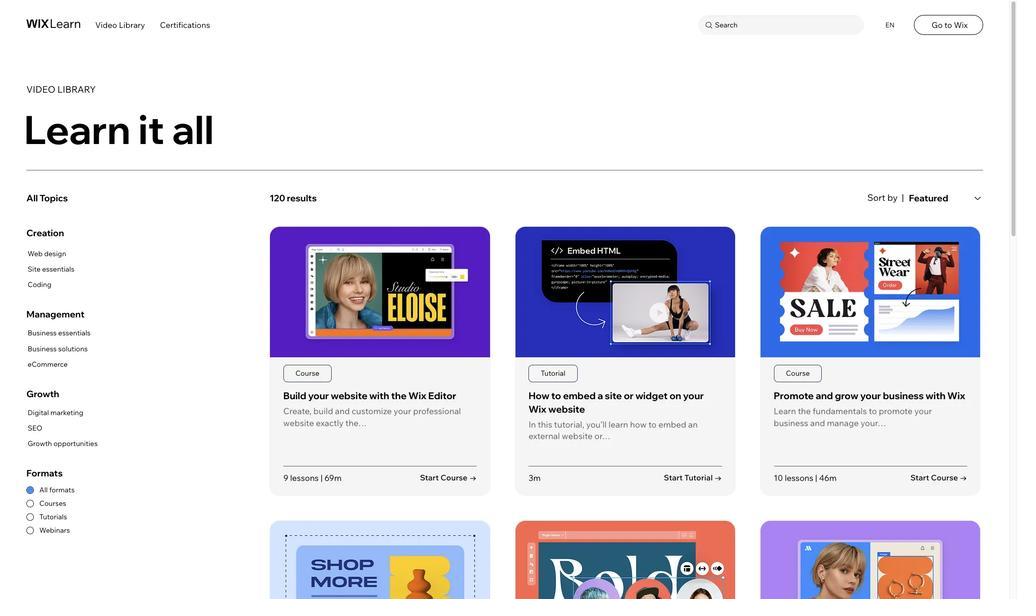 Task type: describe. For each thing, give the bounding box(es) containing it.
sort by  |
[[868, 192, 905, 203]]

wix inside how to embed a site or widget on your wix website in this tutorial, you'll learn how to embed an external website or…
[[529, 403, 547, 415]]

with inside build your website with the wix editor create, build and customize your professional website exactly the…
[[370, 390, 390, 402]]

website down tutorial,
[[562, 431, 593, 441]]

site
[[28, 265, 41, 274]]

growth opportunities
[[28, 439, 98, 448]]

10 lessons | 46m
[[774, 472, 837, 483]]

build
[[314, 406, 333, 416]]

promote and grow your business with wix link
[[774, 390, 966, 402]]

0 vertical spatial embed
[[564, 390, 596, 402]]

→ for how to embed a site or widget on your wix website
[[715, 473, 723, 483]]

learn it all
[[24, 105, 214, 154]]

build your website with the wix editor link
[[284, 390, 457, 402]]

how
[[631, 419, 647, 429]]

your right grow
[[861, 390, 882, 402]]

three small headshots with colorful backgrounds obscure a fancy title: "bold" image
[[516, 521, 736, 599]]

start course → for wix
[[911, 473, 968, 483]]

start course → for editor
[[420, 473, 477, 483]]

library
[[57, 84, 96, 95]]

start for widget
[[664, 473, 683, 483]]

digital marketing list item
[[26, 407, 98, 419]]

120
[[270, 192, 285, 204]]

3 list item from the left
[[761, 521, 982, 599]]

wix inside build your website with the wix editor create, build and customize your professional website exactly the…
[[409, 390, 427, 402]]

video
[[95, 20, 117, 30]]

sort
[[868, 192, 886, 203]]

filtered results region
[[270, 186, 992, 599]]

start course → button for wix
[[911, 472, 968, 483]]

formats
[[49, 486, 75, 495]]

seo button
[[26, 422, 98, 435]]

wix inside promote and grow your business with wix learn the fundamentals to promote your business and manage your…
[[948, 390, 966, 402]]

you'll
[[587, 419, 607, 429]]

tutorials
[[39, 513, 67, 522]]

the…
[[346, 418, 367, 428]]

3m
[[529, 472, 541, 483]]

digital
[[28, 408, 49, 417]]

video
[[26, 84, 55, 95]]

1 horizontal spatial business
[[884, 390, 925, 402]]

widget
[[636, 390, 668, 402]]

video library link
[[95, 20, 145, 30]]

growth opportunities list item
[[26, 438, 98, 450]]

how
[[529, 390, 550, 402]]

en button
[[880, 15, 900, 35]]

menu bar containing video library
[[0, 0, 1010, 48]]

build your website with the wix editor create, build and customize your professional website exactly the…
[[284, 390, 461, 428]]

or
[[624, 390, 634, 402]]

website down create,
[[284, 418, 314, 428]]

ecommerce button
[[26, 358, 91, 371]]

web design button
[[26, 248, 74, 260]]

this
[[538, 419, 553, 429]]

0 vertical spatial learn
[[24, 105, 131, 154]]

start tutorial → button
[[664, 472, 723, 483]]

business for business essentials
[[28, 329, 57, 338]]

opportunities
[[54, 439, 98, 448]]

manage
[[828, 418, 860, 428]]

with inside promote and grow your business with wix learn the fundamentals to promote your business and manage your…
[[926, 390, 946, 402]]

your…
[[861, 418, 887, 428]]

formats
[[26, 468, 63, 479]]

how to embed a site or widget on your wix website link
[[529, 390, 704, 415]]

46m
[[820, 472, 837, 483]]

how to embed a site or widget on your wix website in this tutorial, you'll learn how to embed an external website or…
[[529, 390, 704, 441]]

go to wix link
[[915, 15, 984, 35]]

two product pages from an online streetwear store with buy now and order buttons with a graph that shows increasing sales. image
[[761, 227, 981, 357]]

professional
[[413, 406, 461, 416]]

list for growth
[[26, 407, 98, 450]]

ecommerce list item
[[26, 358, 91, 371]]

all
[[172, 105, 214, 154]]

in
[[529, 419, 536, 429]]

coding
[[28, 280, 52, 289]]

build your website with the wix editor list item
[[270, 226, 491, 496]]

business for business solutions
[[28, 344, 57, 353]]

business essentials
[[28, 329, 91, 338]]

management
[[26, 309, 84, 320]]

10
[[774, 472, 784, 483]]

certifications
[[160, 20, 210, 30]]

design
[[44, 249, 66, 258]]

go
[[932, 20, 943, 30]]

site essentials
[[28, 265, 74, 274]]

to right how
[[552, 390, 562, 402]]

video library
[[95, 20, 145, 30]]

promote
[[880, 406, 913, 416]]

growth opportunities button
[[26, 438, 98, 450]]

all topics button
[[26, 186, 254, 210]]

creation
[[26, 227, 64, 239]]

how to embed a site or widget on your wix website list item
[[515, 226, 736, 496]]

webinars
[[39, 526, 70, 535]]

site essentials list item
[[26, 263, 74, 276]]

topics
[[40, 192, 68, 204]]

editor
[[429, 390, 457, 402]]

list for management
[[26, 327, 91, 371]]

courses
[[39, 499, 66, 508]]

video library
[[26, 84, 96, 95]]

exactly
[[316, 418, 344, 428]]

external
[[529, 431, 560, 441]]

list for creation
[[26, 248, 74, 291]]

how to add and customize a container box in the wix editor image
[[270, 521, 490, 599]]

filters navigation
[[26, 186, 254, 535]]



Task type: locate. For each thing, give the bounding box(es) containing it.
start inside button
[[664, 473, 683, 483]]

start course → button inside promote and grow your business with wix list item
[[911, 472, 968, 483]]

growth
[[26, 388, 59, 400], [28, 439, 52, 448]]

promote and grow your business with wix list item
[[761, 226, 982, 496]]

grow
[[836, 390, 859, 402]]

0 horizontal spatial the
[[391, 390, 407, 402]]

0 vertical spatial all
[[26, 192, 38, 204]]

learn inside promote and grow your business with wix learn the fundamentals to promote your business and manage your…
[[774, 406, 797, 416]]

an
[[689, 419, 698, 429]]

0 horizontal spatial embed
[[564, 390, 596, 402]]

solutions
[[58, 344, 88, 353]]

0 horizontal spatial start course →
[[420, 473, 477, 483]]

tutorial inside button
[[685, 473, 713, 483]]

lessons for build
[[290, 472, 319, 483]]

start for wix
[[911, 473, 930, 483]]

2 vertical spatial and
[[811, 418, 826, 428]]

business solutions button
[[26, 343, 91, 355]]

2 business from the top
[[28, 344, 57, 353]]

and
[[816, 390, 834, 402], [335, 406, 350, 416], [811, 418, 826, 428]]

business
[[884, 390, 925, 402], [774, 418, 809, 428]]

start
[[420, 473, 439, 483], [664, 473, 683, 483], [911, 473, 930, 483]]

embed left the an
[[659, 419, 687, 429]]

promote
[[774, 390, 815, 402]]

0 horizontal spatial |
[[321, 472, 323, 483]]

69m
[[325, 472, 342, 483]]

essentials for site essentials
[[42, 265, 74, 274]]

1 vertical spatial and
[[335, 406, 350, 416]]

0 horizontal spatial learn
[[24, 105, 131, 154]]

tutorial
[[541, 369, 566, 378], [685, 473, 713, 483]]

start for editor
[[420, 473, 439, 483]]

business down promote
[[774, 418, 809, 428]]

1 vertical spatial growth
[[28, 439, 52, 448]]

it
[[138, 105, 165, 154]]

2 horizontal spatial list item
[[761, 521, 982, 599]]

1 → from the left
[[470, 473, 477, 483]]

0 horizontal spatial start course → button
[[420, 472, 477, 483]]

0 horizontal spatial start
[[420, 473, 439, 483]]

business up promote
[[884, 390, 925, 402]]

web
[[28, 249, 43, 258]]

2 horizontal spatial start
[[911, 473, 930, 483]]

2 → from the left
[[715, 473, 723, 483]]

fundamentals
[[813, 406, 868, 416]]

1 start course → from the left
[[420, 473, 477, 483]]

1 horizontal spatial the
[[799, 406, 812, 416]]

wix
[[955, 20, 969, 30], [409, 390, 427, 402], [948, 390, 966, 402], [529, 403, 547, 415]]

start course → button for editor
[[420, 472, 477, 483]]

promote and grow your business with wix learn the fundamentals to promote your business and manage your…
[[774, 390, 966, 428]]

go to wix
[[932, 20, 969, 30]]

library
[[119, 20, 145, 30]]

1 horizontal spatial |
[[816, 472, 818, 483]]

start inside promote and grow your business with wix list item
[[911, 473, 930, 483]]

1 horizontal spatial start course → button
[[911, 472, 968, 483]]

0 vertical spatial and
[[816, 390, 834, 402]]

website up "customize"
[[331, 390, 368, 402]]

business solutions
[[28, 344, 88, 353]]

seo
[[28, 424, 42, 433]]

essentials down design
[[42, 265, 74, 274]]

→
[[470, 473, 477, 483], [715, 473, 723, 483], [961, 473, 968, 483]]

all up courses
[[39, 486, 48, 495]]

0 horizontal spatial all
[[26, 192, 38, 204]]

business inside list item
[[28, 344, 57, 353]]

start course →
[[420, 473, 477, 483], [911, 473, 968, 483]]

1 horizontal spatial start
[[664, 473, 683, 483]]

site
[[605, 390, 623, 402]]

all for all formats
[[39, 486, 48, 495]]

start course → inside build your website with the wix editor list item
[[420, 473, 477, 483]]

growth for growth
[[26, 388, 59, 400]]

coding button
[[26, 279, 74, 291]]

business solutions list item
[[26, 343, 91, 355]]

0 horizontal spatial lessons
[[290, 472, 319, 483]]

all left topics
[[26, 192, 38, 204]]

and inside build your website with the wix editor create, build and customize your professional website exactly the…
[[335, 406, 350, 416]]

essentials for business essentials
[[58, 329, 91, 338]]

tutorial,
[[555, 419, 585, 429]]

business inside list item
[[28, 329, 57, 338]]

your inside how to embed a site or widget on your wix website in this tutorial, you'll learn how to embed an external website or…
[[684, 390, 704, 402]]

web design
[[28, 249, 66, 258]]

formats group
[[26, 468, 254, 535]]

list
[[270, 226, 984, 599], [26, 248, 74, 291], [26, 327, 91, 371], [26, 407, 98, 450]]

→ inside button
[[715, 473, 723, 483]]

1 start from the left
[[420, 473, 439, 483]]

1 list item from the left
[[270, 521, 491, 599]]

→ for build your website with the wix editor
[[470, 473, 477, 483]]

list containing digital marketing
[[26, 407, 98, 450]]

your up build on the bottom of the page
[[308, 390, 329, 402]]

your right on
[[684, 390, 704, 402]]

coding list item
[[26, 279, 74, 291]]

lessons inside build your website with the wix editor list item
[[290, 472, 319, 483]]

→ for promote and grow your business with wix
[[961, 473, 968, 483]]

the inside build your website with the wix editor create, build and customize your professional website exactly the…
[[391, 390, 407, 402]]

3 start from the left
[[911, 473, 930, 483]]

list containing build your website with the wix editor
[[270, 226, 984, 599]]

list item
[[270, 521, 491, 599], [515, 521, 736, 599], [761, 521, 982, 599]]

1 horizontal spatial tutorial
[[685, 473, 713, 483]]

| inside build your website with the wix editor list item
[[321, 472, 323, 483]]

en
[[886, 21, 895, 29]]

learn
[[609, 419, 629, 429]]

and up exactly
[[335, 406, 350, 416]]

learn down promote
[[774, 406, 797, 416]]

lessons
[[290, 472, 319, 483], [785, 472, 814, 483]]

1 business from the top
[[28, 329, 57, 338]]

build your website with the wix editor image
[[270, 227, 490, 357]]

1 horizontal spatial embed
[[659, 419, 687, 429]]

1 horizontal spatial all
[[39, 486, 48, 495]]

embed left a
[[564, 390, 596, 402]]

1 vertical spatial embed
[[659, 419, 687, 429]]

your right promote
[[915, 406, 933, 416]]

essentials up solutions
[[58, 329, 91, 338]]

web design list item
[[26, 248, 74, 260]]

1 lessons from the left
[[290, 472, 319, 483]]

customize
[[352, 406, 392, 416]]

business
[[28, 329, 57, 338], [28, 344, 57, 353]]

list containing web design
[[26, 248, 74, 291]]

to right 'how'
[[649, 419, 657, 429]]

essentials inside site essentials button
[[42, 265, 74, 274]]

9
[[284, 472, 289, 483]]

2 list item from the left
[[515, 521, 736, 599]]

start course → button inside build your website with the wix editor list item
[[420, 472, 477, 483]]

course
[[296, 369, 320, 378], [787, 369, 811, 378], [441, 473, 468, 483], [932, 473, 959, 483]]

| inside promote and grow your business with wix list item
[[816, 472, 818, 483]]

and up fundamentals in the right bottom of the page
[[816, 390, 834, 402]]

marketing
[[51, 408, 83, 417]]

the up "customize"
[[391, 390, 407, 402]]

to inside 'link'
[[945, 20, 953, 30]]

1 vertical spatial essentials
[[58, 329, 91, 338]]

create,
[[284, 406, 312, 416]]

lessons right 10
[[785, 472, 814, 483]]

0 vertical spatial tutorial
[[541, 369, 566, 378]]

1 with from the left
[[370, 390, 390, 402]]

wix inside go to wix 'link'
[[955, 20, 969, 30]]

growth down seo
[[28, 439, 52, 448]]

→ inside promote and grow your business with wix list item
[[961, 473, 968, 483]]

1 vertical spatial all
[[39, 486, 48, 495]]

and down fundamentals in the right bottom of the page
[[811, 418, 826, 428]]

0 horizontal spatial tutorial
[[541, 369, 566, 378]]

site essentials button
[[26, 263, 74, 276]]

growth up digital
[[26, 388, 59, 400]]

2 horizontal spatial |
[[903, 192, 905, 203]]

2 lessons from the left
[[785, 472, 814, 483]]

all topics
[[26, 192, 68, 204]]

digital marketing button
[[26, 407, 98, 419]]

essentials
[[42, 265, 74, 274], [58, 329, 91, 338]]

growth for growth opportunities
[[28, 439, 52, 448]]

lessons inside promote and grow your business with wix list item
[[785, 472, 814, 483]]

to
[[945, 20, 953, 30], [552, 390, 562, 402], [870, 406, 878, 416], [649, 419, 657, 429]]

0 vertical spatial growth
[[26, 388, 59, 400]]

2 with from the left
[[926, 390, 946, 402]]

0 horizontal spatial with
[[370, 390, 390, 402]]

the down promote
[[799, 406, 812, 416]]

to up your… on the right bottom of the page
[[870, 406, 878, 416]]

3 → from the left
[[961, 473, 968, 483]]

| left 46m
[[816, 472, 818, 483]]

to right go
[[945, 20, 953, 30]]

to inside promote and grow your business with wix learn the fundamentals to promote your business and manage your…
[[870, 406, 878, 416]]

0 horizontal spatial →
[[470, 473, 477, 483]]

2 start course → button from the left
[[911, 472, 968, 483]]

list inside filtered results region
[[270, 226, 984, 599]]

embed
[[564, 390, 596, 402], [659, 419, 687, 429]]

start course → inside promote and grow your business with wix list item
[[911, 473, 968, 483]]

on
[[670, 390, 682, 402]]

how to customize your image layout in the wix editor image
[[761, 521, 981, 599]]

1 vertical spatial business
[[28, 344, 57, 353]]

1 start course → button from the left
[[420, 472, 477, 483]]

Search text field
[[713, 19, 863, 32]]

| for build your website with the wix editor
[[321, 472, 323, 483]]

list containing business essentials
[[26, 327, 91, 371]]

growth inside button
[[28, 439, 52, 448]]

start inside build your website with the wix editor list item
[[420, 473, 439, 483]]

0 vertical spatial business
[[28, 329, 57, 338]]

1 horizontal spatial lessons
[[785, 472, 814, 483]]

all for all topics
[[26, 192, 38, 204]]

menu bar
[[0, 0, 1010, 48]]

1 vertical spatial business
[[774, 418, 809, 428]]

2 start course → from the left
[[911, 473, 968, 483]]

→ inside build your website with the wix editor list item
[[470, 473, 477, 483]]

1 horizontal spatial →
[[715, 473, 723, 483]]

the inside promote and grow your business with wix learn the fundamentals to promote your business and manage your…
[[799, 406, 812, 416]]

lessons right 9
[[290, 472, 319, 483]]

how to embed a site or widget on your wix website image
[[516, 227, 736, 357]]

start tutorial →
[[664, 473, 723, 483]]

website up tutorial,
[[549, 403, 586, 415]]

business essentials list item
[[26, 327, 91, 340]]

seo list item
[[26, 422, 98, 435]]

2 horizontal spatial →
[[961, 473, 968, 483]]

business up business solutions
[[28, 329, 57, 338]]

business up ecommerce
[[28, 344, 57, 353]]

build
[[284, 390, 307, 402]]

learn
[[24, 105, 131, 154], [774, 406, 797, 416]]

digital marketing
[[28, 408, 83, 417]]

0 vertical spatial essentials
[[42, 265, 74, 274]]

120 results
[[270, 192, 317, 204]]

your right "customize"
[[394, 406, 412, 416]]

results
[[287, 192, 317, 204]]

1 horizontal spatial learn
[[774, 406, 797, 416]]

0 vertical spatial the
[[391, 390, 407, 402]]

| left 69m
[[321, 472, 323, 483]]

certifications link
[[160, 20, 210, 30]]

lessons for promote
[[785, 472, 814, 483]]

1 vertical spatial learn
[[774, 406, 797, 416]]

1 horizontal spatial start course →
[[911, 473, 968, 483]]

| for promote and grow your business with wix
[[816, 472, 818, 483]]

all inside button
[[26, 192, 38, 204]]

1 vertical spatial tutorial
[[685, 473, 713, 483]]

0 horizontal spatial business
[[774, 418, 809, 428]]

9 lessons | 69m
[[284, 472, 342, 483]]

or…
[[595, 431, 611, 441]]

business essentials button
[[26, 327, 91, 340]]

learn down library
[[24, 105, 131, 154]]

essentials inside business essentials button
[[58, 329, 91, 338]]

0 vertical spatial business
[[884, 390, 925, 402]]

| right sort
[[903, 192, 905, 203]]

1 horizontal spatial list item
[[515, 521, 736, 599]]

1 vertical spatial the
[[799, 406, 812, 416]]

|
[[903, 192, 905, 203], [321, 472, 323, 483], [816, 472, 818, 483]]

ecommerce
[[28, 360, 68, 369]]

all inside formats group
[[39, 486, 48, 495]]

0 horizontal spatial list item
[[270, 521, 491, 599]]

a
[[598, 390, 604, 402]]

1 horizontal spatial with
[[926, 390, 946, 402]]

all formats
[[39, 486, 75, 495]]

2 start from the left
[[664, 473, 683, 483]]

your
[[308, 390, 329, 402], [684, 390, 704, 402], [861, 390, 882, 402], [394, 406, 412, 416], [915, 406, 933, 416]]



Task type: vqa. For each thing, say whether or not it's contained in the screenshot.


